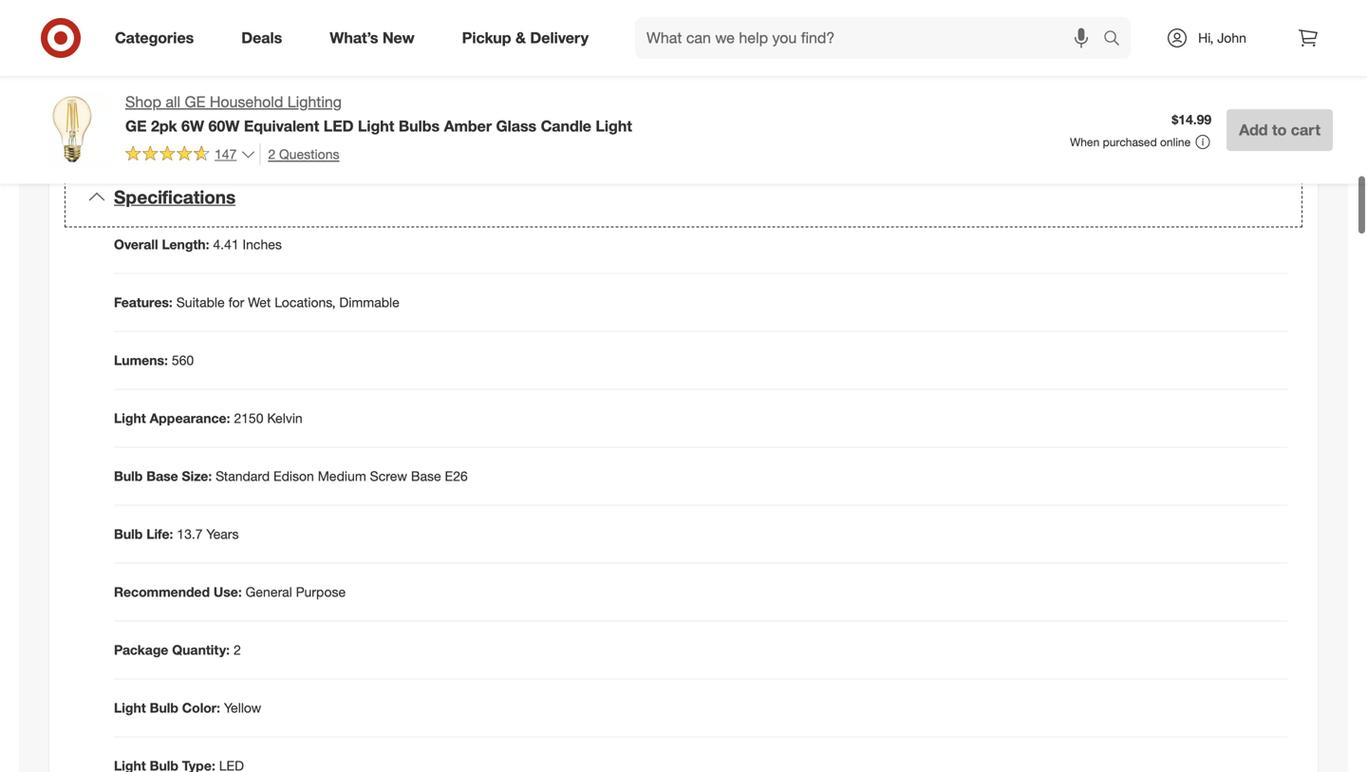 Task type: locate. For each thing, give the bounding box(es) containing it.
yellow
[[224, 700, 261, 716]]

1 vertical spatial 2
[[268, 146, 276, 162]]

cents
[[217, 26, 250, 43]]

1 vertical spatial 2150
[[234, 410, 264, 427]]

147 link
[[125, 143, 256, 166]]

1 base from the left
[[146, 468, 178, 485]]

rated
[[133, 7, 169, 24]]

0 vertical spatial with
[[278, 7, 302, 24]]

bulb life: 13.7 years
[[114, 526, 239, 543]]

shop
[[125, 93, 161, 111]]

base right screw
[[411, 468, 441, 485]]

13.7 inside rated to last 13.7 years with an annual operation cost of 0.66 dollars based on 3 hours per day use at 11 cents per kwh
[[212, 7, 238, 24]]

life:
[[146, 526, 173, 543]]

0 vertical spatial ge
[[185, 93, 206, 111]]

recommended use: general purpose
[[114, 584, 346, 600]]

lumens: 560
[[114, 352, 194, 369]]

image of ge 2pk 6w 60w equivalent led light bulbs amber glass candle light image
[[34, 91, 110, 167]]

ge
[[185, 93, 206, 111], [125, 117, 147, 135]]

1 horizontal spatial and
[[471, 106, 493, 123]]

bulb left size:
[[114, 468, 143, 485]]

1 horizontal spatial to
[[1273, 120, 1287, 139]]

light right candle
[[596, 117, 633, 135]]

2 down equivalent
[[268, 146, 276, 162]]

and right 'base'
[[471, 106, 493, 123]]

0 vertical spatial 2
[[187, 106, 194, 123]]

kelvin up "includes 2 a19 shape and size led bulbs with e26 base and amber finish"
[[331, 80, 367, 96]]

1 vertical spatial e26
[[445, 468, 468, 485]]

search button
[[1095, 17, 1141, 63]]

bulb left color:
[[150, 700, 178, 716]]

kwh
[[277, 26, 305, 43]]

2 right quantity:
[[234, 642, 241, 658]]

2 and from the left
[[471, 106, 493, 123]]

&
[[516, 29, 526, 47]]

1 horizontal spatial kelvin
[[331, 80, 367, 96]]

2150 up standard
[[234, 410, 264, 427]]

lighting
[[288, 93, 342, 111]]

0 vertical spatial 2150
[[298, 80, 328, 96]]

rated to last 13.7 years with an annual operation cost of 0.66 dollars based on 3 hours per day use at 11 cents per kwh
[[133, 7, 673, 43]]

led down 'lighting'
[[324, 117, 354, 135]]

candle
[[541, 117, 592, 135]]

1 and from the left
[[265, 106, 288, 123]]

cart
[[1292, 120, 1321, 139]]

1 vertical spatial ge
[[125, 117, 147, 135]]

6w
[[181, 117, 204, 135]]

lumens:
[[114, 352, 168, 369]]

1 vertical spatial per
[[253, 26, 273, 43]]

0 vertical spatial per
[[653, 7, 673, 24]]

per right hours
[[653, 7, 673, 24]]

light down color
[[358, 117, 395, 135]]

hi,
[[1199, 29, 1214, 46]]

0 horizontal spatial 13.7
[[177, 526, 203, 543]]

to inside rated to last 13.7 years with an annual operation cost of 0.66 dollars based on 3 hours per day use at 11 cents per kwh
[[172, 7, 184, 24]]

base
[[146, 468, 178, 485], [411, 468, 441, 485]]

ge right all
[[185, 93, 206, 111]]

13.7 up cents at top left
[[212, 7, 238, 24]]

2 horizontal spatial 2
[[268, 146, 276, 162]]

2 left a19
[[187, 106, 194, 123]]

13.7 right life:
[[177, 526, 203, 543]]

categories link
[[99, 17, 218, 59]]

size:
[[182, 468, 212, 485]]

with
[[278, 7, 302, 24], [270, 80, 294, 96], [383, 106, 408, 123]]

use:
[[214, 584, 242, 600]]

what's new
[[330, 29, 415, 47]]

0 horizontal spatial 2150
[[234, 410, 264, 427]]

0 horizontal spatial 2
[[187, 106, 194, 123]]

0 vertical spatial to
[[172, 7, 184, 24]]

to left the last at the top left of page
[[172, 7, 184, 24]]

0 horizontal spatial e26
[[411, 106, 434, 123]]

online
[[1161, 135, 1191, 149]]

base left size:
[[146, 468, 178, 485]]

bulb left life:
[[114, 526, 143, 543]]

dimmable
[[339, 294, 400, 311]]

2pk
[[151, 117, 177, 135]]

0 horizontal spatial and
[[265, 106, 288, 123]]

equivalent
[[244, 117, 319, 135]]

2 questions
[[268, 146, 340, 162]]

0 horizontal spatial ge
[[125, 117, 147, 135]]

e26 right screw
[[445, 468, 468, 485]]

1 horizontal spatial 2
[[234, 642, 241, 658]]

1 vertical spatial bulb
[[114, 526, 143, 543]]

for
[[229, 294, 244, 311]]

base
[[438, 106, 467, 123]]

2150
[[298, 80, 328, 96], [234, 410, 264, 427]]

kelvin up bulb base size: standard edison medium screw base e26
[[267, 410, 303, 427]]

0 horizontal spatial base
[[146, 468, 178, 485]]

0 horizontal spatial per
[[253, 26, 273, 43]]

light
[[358, 117, 395, 135], [596, 117, 633, 135], [114, 410, 146, 427], [114, 700, 146, 716]]

to inside button
[[1273, 120, 1287, 139]]

2 base from the left
[[411, 468, 441, 485]]

includes 2 a19 shape and size led bulbs with e26 base and amber finish
[[133, 106, 570, 123]]

cost
[[428, 7, 453, 24]]

to
[[172, 7, 184, 24], [1273, 120, 1287, 139]]

e26 left 'base'
[[411, 106, 434, 123]]

1 horizontal spatial per
[[653, 7, 673, 24]]

and left size
[[265, 106, 288, 123]]

3
[[604, 7, 612, 24]]

2 vertical spatial 2
[[234, 642, 241, 658]]

2
[[187, 106, 194, 123], [268, 146, 276, 162], [234, 642, 241, 658]]

to right add
[[1273, 120, 1287, 139]]

1 horizontal spatial 13.7
[[212, 7, 238, 24]]

specifications button
[[65, 167, 1303, 228]]

led inside shop all ge household lighting ge 2pk 6w 60w equivalent led light bulbs amber glass candle light
[[324, 117, 354, 135]]

1 horizontal spatial base
[[411, 468, 441, 485]]

purpose
[[296, 584, 346, 600]]

delivery
[[530, 29, 589, 47]]

e26
[[411, 106, 434, 123], [445, 468, 468, 485]]

last
[[188, 7, 209, 24]]

led right size
[[318, 106, 343, 123]]

1 horizontal spatial 2150
[[298, 80, 328, 96]]

0 vertical spatial bulb
[[114, 468, 143, 485]]

ge down shop
[[125, 117, 147, 135]]

with up 'kwh'
[[278, 7, 302, 24]]

1 vertical spatial to
[[1273, 120, 1287, 139]]

add
[[1240, 120, 1269, 139]]

1 vertical spatial 13.7
[[177, 526, 203, 543]]

0 horizontal spatial to
[[172, 7, 184, 24]]

amber
[[497, 106, 535, 123]]

to for add
[[1273, 120, 1287, 139]]

with down color
[[383, 106, 408, 123]]

general
[[246, 584, 292, 600]]

1 vertical spatial kelvin
[[267, 410, 303, 427]]

dollars
[[502, 7, 541, 24]]

per down years at the top left of page
[[253, 26, 273, 43]]

categories
[[115, 29, 194, 47]]

purchased
[[1103, 135, 1158, 149]]

2150 up size
[[298, 80, 328, 96]]

suitable
[[176, 294, 225, 311]]

0 vertical spatial kelvin
[[331, 80, 367, 96]]

bulb
[[114, 468, 143, 485], [114, 526, 143, 543], [150, 700, 178, 716]]

0 vertical spatial 13.7
[[212, 7, 238, 24]]

questions
[[279, 146, 340, 162]]

inches
[[243, 236, 282, 253]]

with up size
[[270, 80, 294, 96]]

wet
[[248, 294, 271, 311]]

color:
[[182, 700, 220, 716]]

0.66
[[472, 7, 498, 24]]



Task type: describe. For each thing, give the bounding box(es) containing it.
0 horizontal spatial kelvin
[[267, 410, 303, 427]]

package
[[114, 642, 168, 658]]

1 vertical spatial with
[[270, 80, 294, 96]]

add to cart
[[1240, 120, 1321, 139]]

shape
[[225, 106, 262, 123]]

overall
[[114, 236, 158, 253]]

candlelight
[[201, 80, 266, 96]]

bulb for bulb base size: standard edison medium screw base e26
[[114, 468, 143, 485]]

when purchased online
[[1071, 135, 1191, 149]]

pickup & delivery link
[[446, 17, 613, 59]]

bulb base size: standard edison medium screw base e26
[[114, 468, 468, 485]]

deals
[[241, 29, 282, 47]]

standard
[[216, 468, 270, 485]]

specifications
[[114, 186, 236, 208]]

light down lumens:
[[114, 410, 146, 427]]

annual
[[324, 7, 364, 24]]

a19
[[198, 106, 221, 123]]

operation
[[367, 7, 424, 24]]

bulbs
[[399, 117, 440, 135]]

560
[[172, 352, 194, 369]]

household
[[210, 93, 283, 111]]

medium
[[318, 468, 366, 485]]

soft, warm candlelight with 2150 kelvin color temperature
[[133, 80, 477, 96]]

2 vertical spatial with
[[383, 106, 408, 123]]

of
[[457, 7, 468, 24]]

day
[[133, 26, 155, 43]]

includes
[[133, 106, 183, 123]]

an
[[306, 7, 320, 24]]

when
[[1071, 135, 1100, 149]]

hours
[[615, 7, 649, 24]]

recommended
[[114, 584, 210, 600]]

new
[[383, 29, 415, 47]]

$14.99
[[1172, 111, 1212, 128]]

pickup
[[462, 29, 512, 47]]

2 vertical spatial bulb
[[150, 700, 178, 716]]

hi, john
[[1199, 29, 1247, 46]]

light appearance: 2150 kelvin
[[114, 410, 303, 427]]

to for rated
[[172, 7, 184, 24]]

pickup & delivery
[[462, 29, 589, 47]]

package quantity: 2
[[114, 642, 241, 658]]

light down package at the left bottom of the page
[[114, 700, 146, 716]]

bulb for bulb life: 13.7 years
[[114, 526, 143, 543]]

appearance:
[[150, 410, 230, 427]]

soft,
[[133, 80, 161, 96]]

60w
[[208, 117, 240, 135]]

at
[[183, 26, 195, 43]]

based
[[545, 7, 582, 24]]

overall length: 4.41 inches
[[114, 236, 282, 253]]

features:
[[114, 294, 173, 311]]

years
[[242, 7, 274, 24]]

all
[[166, 93, 181, 111]]

What can we help you find? suggestions appear below search field
[[635, 17, 1108, 59]]

search
[[1095, 30, 1141, 49]]

what's
[[330, 29, 378, 47]]

edison
[[274, 468, 314, 485]]

1 horizontal spatial e26
[[445, 468, 468, 485]]

glass
[[496, 117, 537, 135]]

147
[[215, 146, 237, 162]]

2 questions link
[[260, 143, 340, 165]]

0 vertical spatial e26
[[411, 106, 434, 123]]

11
[[198, 26, 213, 43]]

john
[[1218, 29, 1247, 46]]

locations,
[[275, 294, 336, 311]]

screw
[[370, 468, 407, 485]]

with inside rated to last 13.7 years with an annual operation cost of 0.66 dollars based on 3 hours per day use at 11 cents per kwh
[[278, 7, 302, 24]]

size
[[291, 106, 314, 123]]

quantity:
[[172, 642, 230, 658]]

bulbs
[[347, 106, 379, 123]]

finish
[[539, 106, 570, 123]]

length:
[[162, 236, 209, 253]]

temperature
[[404, 80, 477, 96]]

1 horizontal spatial ge
[[185, 93, 206, 111]]

4.41
[[213, 236, 239, 253]]

use
[[158, 26, 180, 43]]

color
[[371, 80, 400, 96]]

what's new link
[[314, 17, 439, 59]]

light bulb color: yellow
[[114, 700, 261, 716]]

amber
[[444, 117, 492, 135]]

add to cart button
[[1227, 109, 1334, 151]]

years
[[207, 526, 239, 543]]

warm
[[165, 80, 198, 96]]

on
[[586, 7, 601, 24]]

deals link
[[225, 17, 306, 59]]



Task type: vqa. For each thing, say whether or not it's contained in the screenshot.


